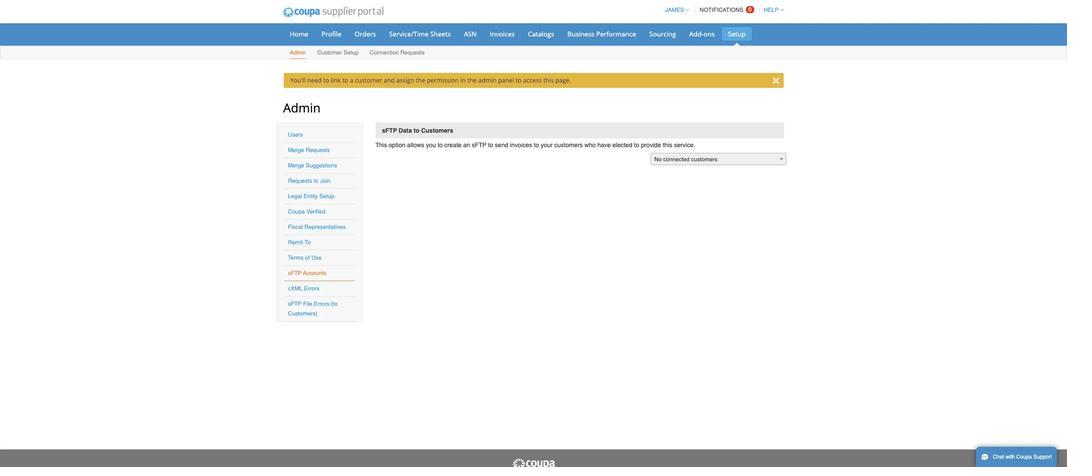 Task type: vqa. For each thing, say whether or not it's contained in the screenshot.
'entities'
no



Task type: locate. For each thing, give the bounding box(es) containing it.
0 horizontal spatial customers
[[555, 142, 583, 149]]

2 merge from the top
[[288, 162, 304, 169]]

chat with coupa support button
[[977, 447, 1058, 467]]

admin down you'll
[[283, 99, 321, 116]]

1 vertical spatial setup
[[344, 49, 359, 56]]

merge down users link
[[288, 147, 304, 153]]

sftp up customers)
[[288, 301, 302, 307]]

to
[[323, 76, 329, 84], [343, 76, 349, 84], [516, 76, 522, 84], [414, 127, 420, 134], [438, 142, 443, 149], [489, 142, 494, 149], [534, 142, 539, 149], [635, 142, 640, 149], [314, 178, 319, 184]]

setup link
[[723, 27, 752, 40]]

merge down "merge requests" link
[[288, 162, 304, 169]]

service.
[[675, 142, 696, 149]]

allows
[[408, 142, 425, 149]]

1 vertical spatial coupa supplier portal image
[[512, 459, 556, 467]]

0 horizontal spatial coupa supplier portal image
[[277, 1, 390, 23]]

no
[[655, 156, 662, 163]]

customers down service.
[[692, 156, 718, 163]]

No connected customers text field
[[651, 153, 786, 166]]

suggestions
[[306, 162, 337, 169]]

coupa
[[288, 208, 305, 215], [1017, 454, 1033, 460]]

1 vertical spatial admin
[[283, 99, 321, 116]]

representatives
[[305, 224, 346, 230]]

requests
[[401, 49, 425, 56], [306, 147, 330, 153], [288, 178, 312, 184]]

errors
[[304, 285, 320, 292], [314, 301, 330, 307]]

requests down service/time
[[401, 49, 425, 56]]

setup
[[729, 29, 746, 38], [344, 49, 359, 56], [320, 193, 335, 200]]

navigation
[[662, 1, 785, 18]]

setup down join
[[320, 193, 335, 200]]

you
[[426, 142, 436, 149]]

0 vertical spatial setup
[[729, 29, 746, 38]]

merge requests
[[288, 147, 330, 153]]

terms of use link
[[288, 255, 322, 261]]

sftp for sftp accounts
[[288, 270, 302, 277]]

users link
[[288, 131, 303, 138]]

0 vertical spatial merge
[[288, 147, 304, 153]]

coupa supplier portal image
[[277, 1, 390, 23], [512, 459, 556, 467]]

0 vertical spatial coupa
[[288, 208, 305, 215]]

need
[[307, 76, 322, 84]]

and
[[384, 76, 395, 84]]

0 vertical spatial requests
[[401, 49, 425, 56]]

notifications 0
[[700, 6, 752, 13]]

ons
[[704, 29, 715, 38]]

1 merge from the top
[[288, 147, 304, 153]]

admin
[[479, 76, 497, 84]]

errors inside sftp file errors (to customers)
[[314, 301, 330, 307]]

service/time sheets link
[[384, 27, 457, 40]]

1 vertical spatial errors
[[314, 301, 330, 307]]

add-ons link
[[684, 27, 721, 40]]

merge
[[288, 147, 304, 153], [288, 162, 304, 169]]

merge for merge suggestions
[[288, 162, 304, 169]]

service/time sheets
[[390, 29, 451, 38]]

requests up legal
[[288, 178, 312, 184]]

0 horizontal spatial the
[[416, 76, 426, 84]]

you'll need to link to a customer and assign the permission in the admin panel to access this page.
[[290, 76, 572, 84]]

add-
[[690, 29, 704, 38]]

to right elected
[[635, 142, 640, 149]]

admin
[[290, 49, 306, 56], [283, 99, 321, 116]]

this left page.
[[544, 76, 554, 84]]

setup down 'notifications 0'
[[729, 29, 746, 38]]

1 horizontal spatial setup
[[344, 49, 359, 56]]

1 horizontal spatial this
[[663, 142, 673, 149]]

who
[[585, 142, 596, 149]]

support
[[1034, 454, 1053, 460]]

customer setup
[[318, 49, 359, 56]]

sftp inside sftp file errors (to customers)
[[288, 301, 302, 307]]

help link
[[760, 7, 785, 13]]

errors left (to
[[314, 301, 330, 307]]

the
[[416, 76, 426, 84], [468, 76, 477, 84]]

join
[[320, 178, 331, 184]]

sftp up "cxml"
[[288, 270, 302, 277]]

2 the from the left
[[468, 76, 477, 84]]

connected
[[664, 156, 690, 163]]

errors down accounts
[[304, 285, 320, 292]]

invoices link
[[485, 27, 521, 40]]

2 vertical spatial setup
[[320, 193, 335, 200]]

the right assign
[[416, 76, 426, 84]]

in
[[461, 76, 466, 84]]

customer
[[318, 49, 342, 56]]

link
[[331, 76, 341, 84]]

sftp
[[382, 127, 397, 134], [472, 142, 487, 149], [288, 270, 302, 277], [288, 301, 302, 307]]

0 horizontal spatial coupa
[[288, 208, 305, 215]]

customers
[[422, 127, 454, 134]]

to right you
[[438, 142, 443, 149]]

cxml errors link
[[288, 285, 320, 292]]

to left send
[[489, 142, 494, 149]]

fiscal representatives link
[[288, 224, 346, 230]]

help
[[764, 7, 779, 13]]

cxml errors
[[288, 285, 320, 292]]

1 horizontal spatial customers
[[692, 156, 718, 163]]

2 horizontal spatial setup
[[729, 29, 746, 38]]

legal
[[288, 193, 302, 200]]

fiscal representatives
[[288, 224, 346, 230]]

setup right customer
[[344, 49, 359, 56]]

the right in
[[468, 76, 477, 84]]

merge for merge requests
[[288, 147, 304, 153]]

access
[[524, 76, 542, 84]]

with
[[1006, 454, 1016, 460]]

0 vertical spatial coupa supplier portal image
[[277, 1, 390, 23]]

home link
[[284, 27, 314, 40]]

1 vertical spatial merge
[[288, 162, 304, 169]]

you'll
[[290, 76, 306, 84]]

to right 'panel'
[[516, 76, 522, 84]]

this right provide
[[663, 142, 673, 149]]

admin down home link
[[290, 49, 306, 56]]

panel
[[499, 76, 515, 84]]

No connected customers field
[[651, 153, 787, 166]]

1 vertical spatial requests
[[306, 147, 330, 153]]

terms
[[288, 255, 304, 261]]

sftp left data
[[382, 127, 397, 134]]

remit-to link
[[288, 239, 311, 246]]

requests up the suggestions
[[306, 147, 330, 153]]

sftp for sftp data to customers
[[382, 127, 397, 134]]

profile link
[[316, 27, 347, 40]]

this option allows you to create an sftp to send invoices to your customers who have elected to provide this service.
[[376, 142, 696, 149]]

asn
[[464, 29, 477, 38]]

sftp data to customers
[[382, 127, 454, 134]]

admin link
[[290, 47, 307, 59]]

entity
[[304, 193, 318, 200]]

1 horizontal spatial the
[[468, 76, 477, 84]]

permission
[[427, 76, 459, 84]]

sheets
[[431, 29, 451, 38]]

customers
[[555, 142, 583, 149], [692, 156, 718, 163]]

0 vertical spatial admin
[[290, 49, 306, 56]]

no connected customers
[[655, 156, 718, 163]]

to left your
[[534, 142, 539, 149]]

1 the from the left
[[416, 76, 426, 84]]

coupa up 'fiscal'
[[288, 208, 305, 215]]

customers left who at top right
[[555, 142, 583, 149]]

1 horizontal spatial coupa
[[1017, 454, 1033, 460]]

use
[[312, 255, 322, 261]]

0 horizontal spatial this
[[544, 76, 554, 84]]

1 vertical spatial customers
[[692, 156, 718, 163]]

provide
[[641, 142, 662, 149]]

verified
[[307, 208, 326, 215]]

a
[[350, 76, 354, 84]]

coupa right with
[[1017, 454, 1033, 460]]

1 vertical spatial coupa
[[1017, 454, 1033, 460]]



Task type: describe. For each thing, give the bounding box(es) containing it.
sftp file errors (to customers)
[[288, 301, 338, 317]]

orders link
[[349, 27, 382, 40]]

accounts
[[303, 270, 327, 277]]

customers inside text box
[[692, 156, 718, 163]]

coupa inside button
[[1017, 454, 1033, 460]]

connection requests link
[[370, 47, 425, 59]]

users
[[288, 131, 303, 138]]

asn link
[[459, 27, 483, 40]]

requests for merge requests
[[306, 147, 330, 153]]

remit-to
[[288, 239, 311, 246]]

to left a
[[343, 76, 349, 84]]

orders
[[355, 29, 376, 38]]

of
[[305, 255, 310, 261]]

file
[[303, 301, 313, 307]]

terms of use
[[288, 255, 322, 261]]

business performance link
[[562, 27, 642, 40]]

sourcing link
[[644, 27, 682, 40]]

business performance
[[568, 29, 637, 38]]

have
[[598, 142, 611, 149]]

customers)
[[288, 310, 318, 317]]

merge suggestions
[[288, 162, 337, 169]]

0 horizontal spatial setup
[[320, 193, 335, 200]]

send
[[495, 142, 509, 149]]

data
[[399, 127, 412, 134]]

fiscal
[[288, 224, 303, 230]]

james link
[[662, 7, 690, 13]]

to left link
[[323, 76, 329, 84]]

navigation containing notifications 0
[[662, 1, 785, 18]]

coupa verified link
[[288, 208, 326, 215]]

elected
[[613, 142, 633, 149]]

0 vertical spatial errors
[[304, 285, 320, 292]]

to
[[305, 239, 311, 246]]

1 vertical spatial this
[[663, 142, 673, 149]]

cxml
[[288, 285, 303, 292]]

invoices
[[510, 142, 533, 149]]

chat with coupa support
[[994, 454, 1053, 460]]

notifications
[[700, 7, 744, 13]]

assign
[[397, 76, 415, 84]]

an
[[464, 142, 470, 149]]

sftp for sftp file errors (to customers)
[[288, 301, 302, 307]]

requests for connection requests
[[401, 49, 425, 56]]

merge requests link
[[288, 147, 330, 153]]

2 vertical spatial requests
[[288, 178, 312, 184]]

requests to join
[[288, 178, 331, 184]]

customer setup link
[[317, 47, 359, 59]]

catalogs
[[528, 29, 555, 38]]

chat
[[994, 454, 1005, 460]]

home
[[290, 29, 309, 38]]

performance
[[597, 29, 637, 38]]

to right data
[[414, 127, 420, 134]]

merge suggestions link
[[288, 162, 337, 169]]

sourcing
[[650, 29, 677, 38]]

requests to join link
[[288, 178, 331, 184]]

sftp file errors (to customers) link
[[288, 301, 338, 317]]

sftp accounts
[[288, 270, 327, 277]]

sftp accounts link
[[288, 270, 327, 277]]

profile
[[322, 29, 342, 38]]

james
[[666, 7, 685, 13]]

connection requests
[[370, 49, 425, 56]]

business
[[568, 29, 595, 38]]

0 vertical spatial customers
[[555, 142, 583, 149]]

coupa verified
[[288, 208, 326, 215]]

(to
[[331, 301, 338, 307]]

1 horizontal spatial coupa supplier portal image
[[512, 459, 556, 467]]

legal entity setup link
[[288, 193, 335, 200]]

page.
[[556, 76, 572, 84]]

legal entity setup
[[288, 193, 335, 200]]

remit-
[[288, 239, 305, 246]]

create
[[445, 142, 462, 149]]

your
[[541, 142, 553, 149]]

0 vertical spatial this
[[544, 76, 554, 84]]

to left join
[[314, 178, 319, 184]]

sftp right an
[[472, 142, 487, 149]]

this
[[376, 142, 387, 149]]

admin inside 'admin' link
[[290, 49, 306, 56]]



